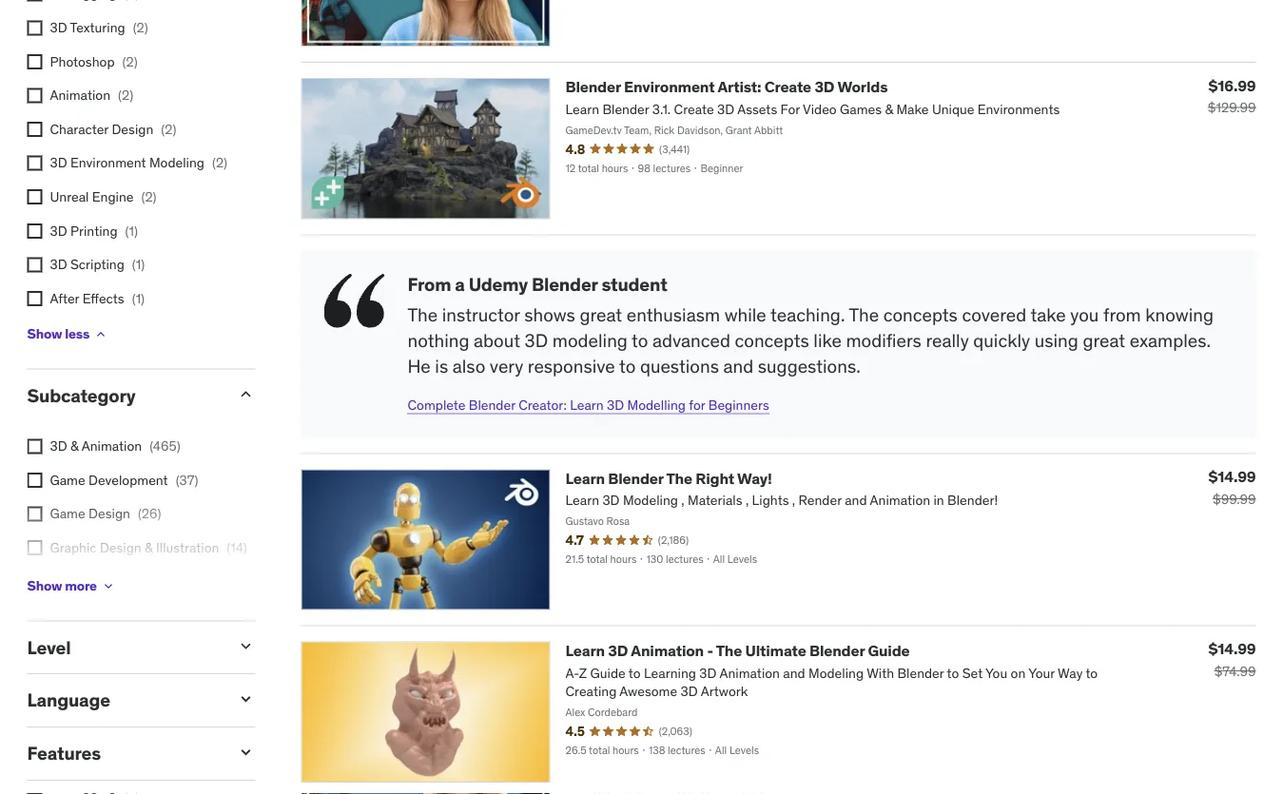 Task type: locate. For each thing, give the bounding box(es) containing it.
it
[[101, 574, 112, 591]]

animation up character
[[50, 87, 110, 104]]

0 vertical spatial to
[[632, 330, 648, 352]]

2 $14.99 from the top
[[1209, 640, 1257, 660]]

like
[[814, 330, 842, 352]]

&
[[70, 438, 79, 455], [145, 540, 153, 557], [115, 574, 123, 591]]

student
[[602, 273, 668, 296]]

1 vertical spatial environment
[[70, 155, 146, 172]]

small image for level
[[236, 638, 256, 657]]

$14.99 $99.99
[[1209, 468, 1257, 508]]

& down subcategory
[[70, 438, 79, 455]]

right
[[696, 469, 735, 489]]

3d printing (1)
[[50, 223, 138, 240]]

2 game from the top
[[50, 506, 85, 523]]

scripting
[[70, 256, 124, 274]]

artist:
[[718, 78, 762, 97]]

show left more
[[27, 578, 62, 595]]

small image
[[236, 744, 256, 763]]

modeling
[[149, 155, 205, 172]]

$129.99
[[1208, 100, 1257, 117]]

complete blender creator: learn 3d modelling for beginners
[[408, 397, 770, 414]]

xsmall image for unreal engine (2)
[[27, 190, 42, 205]]

0 horizontal spatial concepts
[[735, 330, 810, 352]]

concepts
[[884, 304, 958, 327], [735, 330, 810, 352]]

great up modeling
[[580, 304, 623, 327]]

1 vertical spatial show
[[27, 578, 62, 595]]

2 vertical spatial (1)
[[132, 290, 145, 307]]

2 horizontal spatial &
[[145, 540, 153, 557]]

unreal engine (2)
[[50, 189, 157, 206]]

small image
[[236, 386, 256, 405], [236, 638, 256, 657], [236, 691, 256, 710]]

environment for modeling
[[70, 155, 146, 172]]

other in it & software
[[50, 574, 180, 591]]

(2) right texturing
[[133, 19, 148, 36]]

xsmall image for game development
[[27, 473, 42, 489]]

engine
[[92, 189, 134, 206]]

(26)
[[138, 506, 161, 523]]

1 show from the top
[[27, 326, 62, 343]]

the left right
[[667, 469, 693, 489]]

worlds
[[838, 78, 888, 97]]

0 horizontal spatial environment
[[70, 155, 146, 172]]

show more
[[27, 578, 97, 595]]

xsmall image for game design
[[27, 507, 42, 523]]

(465)
[[150, 438, 180, 455]]

2 vertical spatial animation
[[631, 642, 704, 661]]

2 show from the top
[[27, 578, 62, 595]]

graphic
[[50, 540, 97, 557]]

game up graphic
[[50, 506, 85, 523]]

3d inside from a udemy blender student the instructor shows great enthusiasm while teaching. the concepts covered take you from knowing nothing about 3d modeling to advanced concepts like modifiers really quickly using great examples. he is also very responsive to questions and suggestions.
[[525, 330, 548, 352]]

design down "game development (37)"
[[89, 506, 130, 523]]

small image for language
[[236, 691, 256, 710]]

0 vertical spatial show
[[27, 326, 62, 343]]

3d left printing
[[50, 223, 67, 240]]

environment for artist:
[[624, 78, 715, 97]]

concepts down while
[[735, 330, 810, 352]]

design up other in it & software
[[100, 540, 142, 557]]

learn
[[570, 397, 604, 414], [566, 469, 605, 489], [566, 642, 605, 661]]

after
[[50, 290, 79, 307]]

3d down shows
[[525, 330, 548, 352]]

-
[[707, 642, 714, 661]]

design up 3d environment modeling (2)
[[112, 121, 153, 138]]

0 vertical spatial learn
[[570, 397, 604, 414]]

2 small image from the top
[[236, 638, 256, 657]]

show more button
[[27, 568, 116, 606]]

(1)
[[125, 223, 138, 240], [132, 256, 145, 274], [132, 290, 145, 307]]

animation
[[50, 87, 110, 104], [82, 438, 142, 455], [631, 642, 704, 661]]

1 horizontal spatial &
[[115, 574, 123, 591]]

xsmall image for photoshop
[[27, 55, 42, 70]]

modifiers
[[846, 330, 922, 352]]

language button
[[27, 690, 221, 713]]

& down (26)
[[145, 540, 153, 557]]

$14.99
[[1209, 468, 1257, 487], [1209, 640, 1257, 660]]

1 game from the top
[[50, 472, 85, 489]]

teaching.
[[771, 304, 845, 327]]

(1) for 3d printing (1)
[[125, 223, 138, 240]]

show left less in the top left of the page
[[27, 326, 62, 343]]

2 vertical spatial small image
[[236, 691, 256, 710]]

xsmall image
[[27, 0, 42, 2], [27, 55, 42, 70], [27, 88, 42, 104], [27, 292, 42, 307], [93, 327, 109, 343], [27, 473, 42, 489], [27, 507, 42, 523]]

(2) down 3d environment modeling (2)
[[141, 189, 157, 206]]

$14.99 up $99.99
[[1209, 468, 1257, 487]]

0 vertical spatial game
[[50, 472, 85, 489]]

software
[[126, 574, 180, 591]]

0 vertical spatial small image
[[236, 386, 256, 405]]

show for show more
[[27, 578, 62, 595]]

1 small image from the top
[[236, 386, 256, 405]]

from a udemy blender student the instructor shows great enthusiasm while teaching. the concepts covered take you from knowing nothing about 3d modeling to advanced concepts like modifiers really quickly using great examples. he is also very responsive to questions and suggestions.
[[408, 273, 1214, 378]]

1 horizontal spatial environment
[[624, 78, 715, 97]]

game development (37)
[[50, 472, 198, 489]]

(1) right effects
[[132, 290, 145, 307]]

photoshop
[[50, 53, 115, 70]]

animation left -
[[631, 642, 704, 661]]

xsmall image for animation
[[27, 88, 42, 104]]

xsmall image for 3d printing (1)
[[27, 224, 42, 239]]

for
[[689, 397, 706, 414]]

character design (2)
[[50, 121, 176, 138]]

xsmall image
[[27, 21, 42, 36], [27, 122, 42, 138], [27, 156, 42, 171], [27, 190, 42, 205], [27, 224, 42, 239], [27, 258, 42, 273], [27, 440, 42, 455], [27, 541, 42, 556], [101, 579, 116, 595]]

animation for learn
[[631, 642, 704, 661]]

1 vertical spatial $14.99
[[1209, 640, 1257, 660]]

features
[[27, 743, 101, 766]]

game up the game design (26)
[[50, 472, 85, 489]]

environment left "artist:"
[[624, 78, 715, 97]]

(1) right printing
[[125, 223, 138, 240]]

(1) for 3d scripting (1)
[[132, 256, 145, 274]]

animation up "game development (37)"
[[82, 438, 142, 455]]

2 vertical spatial learn
[[566, 642, 605, 661]]

beginners
[[709, 397, 770, 414]]

1 vertical spatial game
[[50, 506, 85, 523]]

show
[[27, 326, 62, 343], [27, 578, 62, 595]]

3d left 'modelling'
[[607, 397, 624, 414]]

xsmall image for after effects
[[27, 292, 42, 307]]

1 vertical spatial (1)
[[132, 256, 145, 274]]

1 vertical spatial concepts
[[735, 330, 810, 352]]

3d scripting (1)
[[50, 256, 145, 274]]

using
[[1035, 330, 1079, 352]]

xsmall image for graphic design & illustration (14)
[[27, 541, 42, 556]]

3d left -
[[608, 642, 628, 661]]

$14.99 $74.99
[[1209, 640, 1257, 681]]

(2) up character design (2) in the left of the page
[[118, 87, 133, 104]]

complete blender creator: learn 3d modelling for beginners link
[[408, 397, 770, 414]]

1 horizontal spatial concepts
[[884, 304, 958, 327]]

0 vertical spatial &
[[70, 438, 79, 455]]

3d texturing (2)
[[50, 19, 148, 36]]

design for graphic
[[100, 540, 142, 557]]

blender environment artist: create 3d worlds link
[[566, 78, 888, 97]]

0 vertical spatial (1)
[[125, 223, 138, 240]]

the
[[408, 304, 438, 327], [849, 304, 879, 327], [667, 469, 693, 489], [716, 642, 742, 661]]

(1) right 'scripting'
[[132, 256, 145, 274]]

design
[[112, 121, 153, 138], [89, 506, 130, 523], [100, 540, 142, 557]]

to
[[632, 330, 648, 352], [620, 355, 636, 378]]

1 horizontal spatial great
[[1083, 330, 1126, 352]]

& right it
[[115, 574, 123, 591]]

environment up engine
[[70, 155, 146, 172]]

small image for subcategory
[[236, 386, 256, 405]]

3 small image from the top
[[236, 691, 256, 710]]

great down from
[[1083, 330, 1126, 352]]

from
[[1104, 304, 1142, 327]]

game for game design (26)
[[50, 506, 85, 523]]

blender
[[566, 78, 621, 97], [532, 273, 598, 296], [469, 397, 516, 414], [608, 469, 664, 489], [810, 642, 865, 661]]

1 vertical spatial design
[[89, 506, 130, 523]]

0 vertical spatial $14.99
[[1209, 468, 1257, 487]]

concepts up really
[[884, 304, 958, 327]]

modelling
[[628, 397, 686, 414]]

0 vertical spatial environment
[[624, 78, 715, 97]]

modeling
[[553, 330, 628, 352]]

$14.99 for learn blender the right way!
[[1209, 468, 1257, 487]]

game for game development (37)
[[50, 472, 85, 489]]

the up modifiers
[[849, 304, 879, 327]]

1 vertical spatial animation
[[82, 438, 142, 455]]

great
[[580, 304, 623, 327], [1083, 330, 1126, 352]]

shows
[[525, 304, 576, 327]]

to down the enthusiasm
[[632, 330, 648, 352]]

0 vertical spatial animation
[[50, 87, 110, 104]]

0 vertical spatial design
[[112, 121, 153, 138]]

1 vertical spatial great
[[1083, 330, 1126, 352]]

1 vertical spatial small image
[[236, 638, 256, 657]]

enthusiasm
[[627, 304, 720, 327]]

examples.
[[1130, 330, 1211, 352]]

to down modeling
[[620, 355, 636, 378]]

1 vertical spatial learn
[[566, 469, 605, 489]]

1 vertical spatial to
[[620, 355, 636, 378]]

1 $14.99 from the top
[[1209, 468, 1257, 487]]

he
[[408, 355, 431, 378]]

(1) for after effects (1)
[[132, 290, 145, 307]]

0 vertical spatial great
[[580, 304, 623, 327]]

way!
[[738, 469, 772, 489]]

$14.99 up $74.99
[[1209, 640, 1257, 660]]

1 vertical spatial &
[[145, 540, 153, 557]]

2 vertical spatial design
[[100, 540, 142, 557]]



Task type: vqa. For each thing, say whether or not it's contained in the screenshot.
right Podcast
no



Task type: describe. For each thing, give the bounding box(es) containing it.
very
[[490, 355, 524, 378]]

show less button
[[27, 316, 109, 354]]

blender inside from a udemy blender student the instructor shows great enthusiasm while teaching. the concepts covered take you from knowing nothing about 3d modeling to advanced concepts like modifiers really quickly using great examples. he is also very responsive to questions and suggestions.
[[532, 273, 598, 296]]

0 horizontal spatial great
[[580, 304, 623, 327]]

$16.99
[[1209, 76, 1257, 96]]

design for game
[[89, 506, 130, 523]]

the up the nothing
[[408, 304, 438, 327]]

development
[[89, 472, 168, 489]]

$14.99 for learn 3d animation - the ultimate blender guide
[[1209, 640, 1257, 660]]

features button
[[27, 743, 221, 766]]

show less
[[27, 326, 89, 343]]

3d left texturing
[[50, 19, 67, 36]]

less
[[65, 326, 89, 343]]

covered
[[963, 304, 1027, 327]]

take
[[1031, 304, 1067, 327]]

xsmall image for 3d & animation (465)
[[27, 440, 42, 455]]

from
[[408, 273, 451, 296]]

more
[[65, 578, 97, 595]]

3d down subcategory
[[50, 438, 67, 455]]

create
[[765, 78, 812, 97]]

ultimate
[[746, 642, 807, 661]]

subcategory
[[27, 385, 136, 407]]

learn for learn blender the right way!
[[566, 469, 605, 489]]

(2) down 3d texturing (2)
[[122, 53, 138, 70]]

quickly
[[974, 330, 1031, 352]]

3d & animation (465)
[[50, 438, 180, 455]]

xsmall image for 3d environment modeling (2)
[[27, 156, 42, 171]]

in
[[87, 574, 98, 591]]

xsmall image inside show more button
[[101, 579, 116, 595]]

game design (26)
[[50, 506, 161, 523]]

learn 3d animation - the ultimate blender guide link
[[566, 642, 910, 661]]

language
[[27, 690, 110, 713]]

3d up after
[[50, 256, 67, 274]]

also
[[453, 355, 486, 378]]

nothing
[[408, 330, 470, 352]]

(14)
[[227, 540, 247, 557]]

subcategory button
[[27, 385, 221, 407]]

illustration
[[156, 540, 219, 557]]

suggestions.
[[758, 355, 861, 378]]

graphic design & illustration (14)
[[50, 540, 247, 557]]

3d right "create"
[[815, 78, 835, 97]]

complete
[[408, 397, 466, 414]]

about
[[474, 330, 521, 352]]

(37)
[[176, 472, 198, 489]]

0 horizontal spatial &
[[70, 438, 79, 455]]

design for character
[[112, 121, 153, 138]]

responsive
[[528, 355, 616, 378]]

advanced
[[653, 330, 731, 352]]

3d up unreal at the top of page
[[50, 155, 67, 172]]

after effects (1)
[[50, 290, 145, 307]]

level button
[[27, 637, 221, 659]]

2 vertical spatial &
[[115, 574, 123, 591]]

texturing
[[70, 19, 125, 36]]

blender environment artist: create 3d worlds
[[566, 78, 888, 97]]

character
[[50, 121, 109, 138]]

udemy
[[469, 273, 528, 296]]

$74.99
[[1215, 663, 1257, 681]]

printing
[[70, 223, 118, 240]]

questions
[[640, 355, 719, 378]]

knowing
[[1146, 304, 1214, 327]]

xsmall image for character design (2)
[[27, 122, 42, 138]]

other
[[50, 574, 84, 591]]

guide
[[868, 642, 910, 661]]

learn 3d animation - the ultimate blender guide
[[566, 642, 910, 661]]

$16.99 $129.99
[[1208, 76, 1257, 117]]

while
[[725, 304, 767, 327]]

and
[[724, 355, 754, 378]]

photoshop (2)
[[50, 53, 138, 70]]

learn for learn 3d animation - the ultimate blender guide
[[566, 642, 605, 661]]

(2) right modeling
[[212, 155, 228, 172]]

you
[[1071, 304, 1100, 327]]

show for show less
[[27, 326, 62, 343]]

(2) up modeling
[[161, 121, 176, 138]]

level
[[27, 637, 71, 659]]

xsmall image inside show less button
[[93, 327, 109, 343]]

$99.99
[[1213, 491, 1257, 508]]

xsmall image for 3d texturing (2)
[[27, 21, 42, 36]]

xsmall image for 3d scripting (1)
[[27, 258, 42, 273]]

is
[[435, 355, 448, 378]]

really
[[926, 330, 970, 352]]

learn blender the right way! link
[[566, 469, 772, 489]]

animation (2)
[[50, 87, 133, 104]]

animation for 3d
[[82, 438, 142, 455]]

learn blender the right way!
[[566, 469, 772, 489]]

effects
[[82, 290, 124, 307]]

the right -
[[716, 642, 742, 661]]

a
[[455, 273, 465, 296]]

creator:
[[519, 397, 567, 414]]

unreal
[[50, 189, 89, 206]]

0 vertical spatial concepts
[[884, 304, 958, 327]]

instructor
[[442, 304, 520, 327]]



